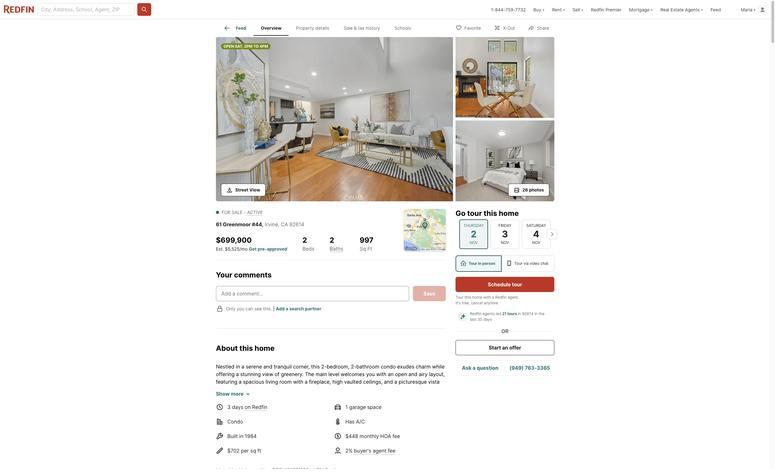 Task type: locate. For each thing, give the bounding box(es) containing it.
tab list
[[216, 19, 424, 36]]

buyer's agent fee link
[[354, 448, 396, 454]]

to down shared
[[269, 432, 274, 438]]

overview
[[261, 25, 282, 31]]

you up ceilings, at the left of page
[[367, 371, 375, 377]]

nov for 3
[[501, 240, 510, 245]]

0 horizontal spatial 3
[[228, 404, 231, 410]]

relish
[[288, 439, 301, 446]]

home left is
[[358, 424, 371, 431]]

the down corner,
[[305, 371, 315, 377]]

1 horizontal spatial an
[[388, 371, 394, 377]]

3
[[502, 228, 509, 239], [228, 404, 231, 410]]

997 sq ft
[[360, 236, 374, 252]]

condo
[[381, 364, 396, 370]]

furthermore,
[[236, 439, 267, 446]]

2 for 2 beds
[[303, 236, 307, 245]]

0 vertical spatial fee
[[393, 433, 401, 439]]

extra
[[275, 417, 287, 423]]

wardrobe
[[320, 409, 343, 415]]

floor.
[[255, 401, 267, 408]]

1 horizontal spatial tour
[[469, 261, 478, 266]]

an down condo
[[388, 371, 394, 377]]

0 horizontal spatial garage
[[280, 424, 297, 431]]

feed right agents
[[711, 7, 722, 12]]

in inside the in the last 30 days
[[535, 311, 538, 316]]

on down the laundry
[[245, 404, 251, 410]]

while up layout,
[[433, 364, 445, 370]]

tour up 'thursday'
[[468, 209, 482, 218]]

are up the bathroom,
[[392, 394, 399, 400]]

and up seamlessly
[[384, 379, 393, 385]]

beautiful
[[249, 447, 270, 453]]

the up bedrooms
[[268, 401, 277, 408]]

0 horizontal spatial you
[[237, 306, 245, 311]]

high
[[333, 379, 343, 385]]

0 horizontal spatial 2-
[[322, 364, 327, 370]]

0 horizontal spatial 2
[[303, 236, 307, 245]]

agent
[[373, 448, 387, 454]]

on up 'level.'
[[237, 401, 243, 408]]

complete
[[322, 401, 344, 408]]

0 horizontal spatial the
[[268, 401, 277, 408]]

an
[[503, 344, 509, 351], [388, 371, 394, 377], [339, 394, 344, 400]]

nov down the friday
[[501, 240, 510, 245]]

designated
[[409, 417, 436, 423]]

3 ▾ from the left
[[582, 7, 584, 12]]

6 ▾ from the left
[[755, 7, 757, 12]]

nov down 'thursday'
[[470, 240, 478, 245]]

, left "ca"
[[278, 221, 280, 228]]

a/c
[[356, 419, 365, 425]]

1 horizontal spatial 2-
[[351, 364, 357, 370]]

overview tab
[[254, 21, 289, 36]]

1 horizontal spatial garage
[[350, 404, 366, 410]]

area
[[318, 386, 329, 393]]

an left offer
[[503, 344, 509, 351]]

tour inside button
[[512, 281, 523, 288]]

tour for tour in person
[[469, 261, 478, 266]]

this
[[322, 424, 332, 431]]

1 horizontal spatial bedroom,
[[327, 364, 350, 370]]

0 horizontal spatial tour
[[456, 295, 464, 300]]

0 vertical spatial an
[[503, 344, 509, 351]]

1 vertical spatial feed
[[236, 25, 247, 31]]

1 vertical spatial an
[[388, 371, 394, 377]]

1 vertical spatial are
[[392, 394, 399, 400]]

save
[[424, 290, 436, 297]]

1 horizontal spatial 3
[[502, 228, 509, 239]]

days down agents
[[484, 317, 492, 322]]

go
[[456, 209, 466, 218]]

of up separate on the bottom left of the page
[[216, 386, 221, 393]]

bedrooms
[[258, 409, 282, 415]]

1 vertical spatial room
[[258, 394, 270, 400]]

fee down the strategically
[[393, 433, 401, 439]]

start an offer
[[489, 344, 522, 351]]

and
[[264, 364, 273, 370], [409, 371, 418, 377], [384, 379, 393, 385], [330, 386, 339, 393], [272, 394, 280, 400], [265, 417, 274, 423], [389, 432, 398, 438], [367, 447, 376, 453]]

1 horizontal spatial 2
[[330, 236, 335, 245]]

a up separate on the bottom left of the page
[[222, 386, 225, 393]]

, left irvine
[[262, 221, 264, 228]]

with up the delightful
[[340, 417, 350, 423]]

monthly
[[360, 433, 379, 439]]

▾ right maria
[[755, 7, 757, 12]]

2 beds
[[303, 236, 315, 252]]

2 horizontal spatial an
[[503, 344, 509, 351]]

1 horizontal spatial days
[[484, 317, 492, 322]]

1 horizontal spatial nov
[[501, 240, 510, 245]]

997
[[360, 236, 374, 245]]

0 horizontal spatial ,
[[262, 221, 264, 228]]

layout,
[[430, 371, 445, 377]]

0 horizontal spatial days
[[232, 404, 244, 410]]

0 horizontal spatial to
[[269, 432, 274, 438]]

can down award- at the bottom left of page
[[278, 439, 287, 446]]

list box containing tour in person
[[456, 255, 555, 272]]

1 horizontal spatial the
[[292, 386, 301, 393]]

share button
[[523, 21, 555, 34]]

2- up welcomes
[[351, 364, 357, 370]]

built in 1984
[[228, 433, 257, 439]]

main
[[316, 371, 327, 377]]

with down condo
[[377, 371, 387, 377]]

0 vertical spatial bedroom,
[[327, 364, 350, 370]]

3 down the friday
[[502, 228, 509, 239]]

suite
[[354, 394, 366, 400]]

2 horizontal spatial the
[[305, 371, 315, 377]]

including
[[216, 447, 238, 453]]

tour in person option
[[456, 255, 502, 272]]

in
[[479, 261, 482, 266], [519, 311, 522, 316], [535, 311, 538, 316], [236, 364, 240, 370], [247, 424, 252, 431], [239, 433, 244, 439], [303, 439, 307, 446]]

on right found
[[429, 401, 435, 408]]

92614 right "ca"
[[290, 221, 305, 228]]

2-
[[322, 364, 327, 370], [351, 364, 357, 370]]

tours
[[508, 311, 518, 316]]

1 horizontal spatial tour
[[512, 281, 523, 288]]

▾ right buy
[[543, 7, 545, 12]]

nov for 2
[[470, 240, 478, 245]]

2- up main
[[322, 364, 327, 370]]

nov down "4"
[[533, 240, 541, 245]]

tour left via
[[515, 261, 523, 266]]

map entry image
[[404, 209, 446, 251]]

0 vertical spatial you
[[237, 306, 245, 311]]

are up suite
[[359, 386, 367, 393]]

nov inside friday 3 nov
[[501, 240, 510, 245]]

0 horizontal spatial bedroom,
[[297, 401, 320, 408]]

on redfin link
[[245, 404, 268, 410]]

2%
[[346, 448, 353, 454]]

agents
[[483, 311, 495, 316]]

rent ▾
[[553, 7, 566, 12]]

▾ right rent
[[564, 7, 566, 12]]

airy
[[419, 371, 428, 377]]

garage down suite
[[350, 404, 366, 410]]

3 left 'level.'
[[228, 404, 231, 410]]

5 ▾ from the left
[[702, 7, 704, 12]]

spot
[[235, 424, 246, 431]]

bedroom
[[304, 394, 326, 400]]

0 vertical spatial 3
[[502, 228, 509, 239]]

▾ right agents
[[702, 7, 704, 12]]

premier
[[606, 7, 622, 12]]

bedroom, up the mirrored
[[297, 401, 320, 408]]

a up designated on the right bottom
[[420, 409, 423, 415]]

within
[[216, 432, 231, 438]]

thursday 2 nov
[[464, 223, 484, 245]]

61
[[216, 221, 222, 228]]

2 up 'beds'
[[303, 236, 307, 245]]

easy
[[400, 432, 411, 438]]

61 greenmoor #44, irvine, ca 92614 image
[[216, 37, 454, 201], [456, 37, 555, 118], [456, 120, 555, 201]]

room down the like
[[258, 394, 270, 400]]

1 horizontal spatial ,
[[278, 221, 280, 228]]

sale
[[344, 25, 353, 31]]

fee down that
[[388, 448, 396, 454]]

a up dining
[[305, 379, 308, 385]]

▾ right sell
[[582, 7, 584, 12]]

0 vertical spatial garage
[[350, 404, 366, 410]]

2 horizontal spatial can
[[396, 401, 404, 408]]

▾ for sell ▾
[[582, 7, 584, 12]]

a right add
[[286, 306, 289, 311]]

2 vertical spatial you
[[268, 439, 277, 446]]

one
[[399, 417, 408, 423]]

$699,900 est. $5,525 /mo get pre-approved
[[216, 236, 288, 251]]

92614 right tours
[[523, 311, 534, 316]]

list box
[[456, 255, 555, 272]]

garage
[[350, 404, 366, 410], [280, 424, 297, 431]]

0 vertical spatial to
[[392, 409, 397, 415]]

1 vertical spatial bedroom,
[[297, 401, 320, 408]]

a up peaceful,
[[239, 379, 242, 385]]

1 vertical spatial to
[[269, 432, 274, 438]]

tax
[[358, 25, 365, 31]]

while down vista on the right
[[423, 386, 436, 393]]

▾ right mortgage
[[651, 7, 654, 12]]

tranquil
[[274, 364, 292, 370]]

1 vertical spatial 92614
[[523, 311, 534, 316]]

1 vertical spatial tour
[[512, 281, 523, 288]]

1 horizontal spatial feed
[[711, 7, 722, 12]]

room
[[280, 379, 292, 385], [258, 394, 270, 400]]

property details
[[296, 25, 330, 31]]

(949)
[[510, 365, 524, 371]]

0 vertical spatial 92614
[[290, 221, 305, 228]]

2 vertical spatial can
[[278, 439, 287, 446]]

bathroom up ceilings, at the left of page
[[357, 364, 380, 370]]

nov inside thursday 2 nov
[[470, 240, 478, 245]]

can left "see"
[[246, 306, 253, 311]]

2 vertical spatial the
[[268, 401, 277, 408]]

2 vertical spatial an
[[339, 394, 344, 400]]

0 vertical spatial room
[[280, 379, 292, 385]]

▾ for mortgage ▾
[[651, 7, 654, 12]]

home up cancel
[[473, 295, 483, 300]]

1 ▾ from the left
[[543, 7, 545, 12]]

days
[[484, 317, 492, 322], [232, 404, 244, 410]]

bathroom down seamlessly
[[367, 394, 390, 400]]

2 inside 2 beds
[[303, 236, 307, 245]]

None button
[[460, 219, 489, 249], [491, 220, 520, 249], [522, 220, 551, 249], [460, 219, 489, 249], [491, 220, 520, 249], [522, 220, 551, 249]]

home inside the "nestled in a serene and tranquil corner, this 2-bedroom, 2-bathroom condo exudes charm while offering a stunning view of greenery. the main level welcomes you with an open and airy layout, featuring a spacious living room with a fireplace, high vaulted ceilings, and a picturesque vista of a peaceful, park-like setting. the dining area and kitchen are seamlessly integrated, while a separate laundry room and a master bedroom with an en-suite bathroom are conveniently situated on this floor. the second bedroom, complete with a full bathroom, can be found on the upper level. both bedrooms boast mirrored wardrobe doors. step outside to discover a charming brick yard and extra storage space, along with the convenience of one designated parking spot in the shared garage (unit 44). this delightful home is strategically positioned within close proximity to award-winning schools, shopping destinations, and easy freeway access. furthermore, you can relish in the array of fantastic amenities that woodbridge offers, including two beautiful lakes, 22 inviting pools, tennis facilities, and numerous parks."
[[358, 424, 371, 431]]

x-out button
[[489, 21, 521, 34]]

26
[[523, 187, 529, 192]]

vista
[[429, 379, 440, 385]]

and up the 'picturesque'
[[409, 371, 418, 377]]

conveniently
[[401, 394, 431, 400]]

you right only on the bottom
[[237, 306, 245, 311]]

0 horizontal spatial nov
[[470, 240, 478, 245]]

0 horizontal spatial room
[[258, 394, 270, 400]]

submit search image
[[141, 6, 148, 13]]

free,
[[462, 301, 471, 305]]

0 horizontal spatial tour
[[468, 209, 482, 218]]

x-out
[[504, 25, 516, 30]]

setting.
[[272, 386, 290, 393]]

0 vertical spatial are
[[359, 386, 367, 393]]

shopping
[[334, 432, 356, 438]]

and down high
[[330, 386, 339, 393]]

1 nov from the left
[[470, 240, 478, 245]]

2 horizontal spatial tour
[[515, 261, 523, 266]]

0 vertical spatial the
[[305, 371, 315, 377]]

0 vertical spatial tour
[[468, 209, 482, 218]]

feed link
[[223, 24, 247, 32]]

2 up baths
[[330, 236, 335, 245]]

spacious
[[243, 379, 264, 385]]

tab list containing feed
[[216, 19, 424, 36]]

a down setting.
[[282, 394, 285, 400]]

2 horizontal spatial nov
[[533, 240, 541, 245]]

feed up sat,
[[236, 25, 247, 31]]

garage up award- at the bottom left of page
[[280, 424, 297, 431]]

a down vista on the right
[[437, 386, 440, 393]]

to right outside
[[392, 409, 397, 415]]

0 horizontal spatial an
[[339, 394, 344, 400]]

2pm
[[244, 44, 253, 49]]

2 for 2 baths
[[330, 236, 335, 245]]

1 horizontal spatial are
[[392, 394, 399, 400]]

2 down 'thursday'
[[471, 228, 477, 239]]

2 nov from the left
[[501, 240, 510, 245]]

1 horizontal spatial can
[[278, 439, 287, 446]]

tour for go
[[468, 209, 482, 218]]

peaceful,
[[227, 386, 249, 393]]

tour up agent.
[[512, 281, 523, 288]]

schedule tour button
[[456, 277, 555, 292]]

the up master
[[292, 386, 301, 393]]

2 ▾ from the left
[[564, 7, 566, 12]]

and up view
[[264, 364, 273, 370]]

tour up the it's
[[456, 295, 464, 300]]

days down more on the bottom left of the page
[[232, 404, 244, 410]]

nov inside saturday 4 nov
[[533, 240, 541, 245]]

this up main
[[311, 364, 320, 370]]

chat
[[541, 261, 549, 266]]

real estate agents ▾ button
[[657, 0, 708, 19]]

2 horizontal spatial 2
[[471, 228, 477, 239]]

days inside the in the last 30 days
[[484, 317, 492, 322]]

sell
[[573, 7, 581, 12]]

an left en-
[[339, 394, 344, 400]]

0 vertical spatial feed
[[711, 7, 722, 12]]

both
[[245, 409, 256, 415]]

26 photos button
[[509, 184, 550, 196]]

0 vertical spatial can
[[246, 306, 253, 311]]

2 inside the 2 baths
[[330, 236, 335, 245]]

room up setting.
[[280, 379, 292, 385]]

details
[[316, 25, 330, 31]]

2 2- from the left
[[351, 364, 357, 370]]

3 nov from the left
[[533, 240, 541, 245]]

the right tours
[[539, 311, 545, 316]]

1 horizontal spatial to
[[392, 409, 397, 415]]

1 vertical spatial garage
[[280, 424, 297, 431]]

2 inside thursday 2 nov
[[471, 228, 477, 239]]

sq
[[251, 448, 256, 454]]

4 ▾ from the left
[[651, 7, 654, 12]]

schools,
[[313, 432, 332, 438]]

pools,
[[313, 447, 327, 453]]

0 horizontal spatial on
[[237, 401, 243, 408]]

sale & tax history
[[344, 25, 380, 31]]

$448
[[346, 433, 359, 439]]

1 vertical spatial fee
[[388, 448, 396, 454]]

bedroom, up level
[[327, 364, 350, 370]]

0 vertical spatial days
[[484, 317, 492, 322]]

22
[[287, 447, 293, 453]]

1 vertical spatial you
[[367, 371, 375, 377]]

1-844-759-7732 link
[[492, 7, 526, 12]]



Task type: describe. For each thing, give the bounding box(es) containing it.
picturesque
[[399, 379, 427, 385]]

City, Address, School, Agent, ZIP search field
[[38, 3, 135, 16]]

irvine
[[265, 221, 278, 228]]

for sale - active
[[222, 210, 263, 215]]

proximity
[[246, 432, 268, 438]]

next image
[[547, 229, 557, 239]]

featuring
[[216, 379, 238, 385]]

759-
[[506, 7, 516, 12]]

Add a comment... text field
[[222, 290, 404, 297]]

space,
[[309, 417, 324, 423]]

vaulted
[[344, 379, 362, 385]]

freeway
[[412, 432, 432, 438]]

step
[[361, 409, 372, 415]]

of up the strategically
[[393, 417, 398, 423]]

1 horizontal spatial 92614
[[523, 311, 534, 316]]

friday
[[499, 223, 512, 228]]

amenities
[[359, 439, 382, 446]]

tour for tour via video chat
[[515, 261, 523, 266]]

maria ▾
[[742, 7, 757, 12]]

a up anytime
[[493, 295, 495, 300]]

0 horizontal spatial 92614
[[290, 221, 305, 228]]

agents
[[686, 7, 700, 12]]

fee for $448 monthly hoa fee
[[393, 433, 401, 439]]

0 vertical spatial while
[[433, 364, 445, 370]]

hoa
[[381, 433, 392, 439]]

3365
[[537, 365, 551, 371]]

strategically
[[378, 424, 407, 431]]

parking
[[216, 424, 234, 431]]

open
[[395, 371, 407, 377]]

mortgage ▾ button
[[626, 0, 657, 19]]

1 horizontal spatial on
[[245, 404, 251, 410]]

last
[[471, 317, 477, 322]]

and down the strategically
[[389, 432, 398, 438]]

photos
[[530, 187, 545, 192]]

and down amenities
[[367, 447, 376, 453]]

buy
[[534, 7, 542, 12]]

▾ for buy ▾
[[543, 7, 545, 12]]

video
[[530, 261, 540, 266]]

1 vertical spatial 3
[[228, 404, 231, 410]]

2 horizontal spatial on
[[429, 401, 435, 408]]

in the last 30 days
[[471, 311, 546, 322]]

fee for 2% buyer's agent fee
[[388, 448, 396, 454]]

#44
[[252, 221, 262, 228]]

home up the friday
[[499, 209, 519, 218]]

0 horizontal spatial feed
[[236, 25, 247, 31]]

charming
[[216, 417, 238, 423]]

3 inside friday 3 nov
[[502, 228, 509, 239]]

with down en-
[[345, 401, 356, 408]]

with down greenery.
[[293, 379, 304, 385]]

shared
[[262, 424, 279, 431]]

this up free, in the bottom of the page
[[465, 295, 472, 300]]

bathroom,
[[370, 401, 394, 408]]

1 vertical spatial days
[[232, 404, 244, 410]]

led
[[496, 311, 502, 316]]

0 horizontal spatial are
[[359, 386, 367, 393]]

your comments
[[216, 270, 272, 279]]

the up pools,
[[308, 439, 316, 446]]

nestled in a serene and tranquil corner, this 2-bedroom, 2-bathroom condo exudes charm while offering a stunning view of greenery. the main level welcomes you with an open and airy layout, featuring a spacious living room with a fireplace, high vaulted ceilings, and a picturesque vista of a peaceful, park-like setting. the dining area and kitchen are seamlessly integrated, while a separate laundry room and a master bedroom with an en-suite bathroom are conveniently situated on this floor. the second bedroom, complete with a full bathroom, can be found on the upper level. both bedrooms boast mirrored wardrobe doors. step outside to discover a charming brick yard and extra storage space, along with the convenience of one designated parking spot in the shared garage (unit 44). this delightful home is strategically positioned within close proximity to award-winning schools, shopping destinations, and easy freeway access. furthermore, you can relish in the array of fantastic amenities that woodbridge offers, including two beautiful lakes, 22 inviting pools, tennis facilities, and numerous parks.
[[216, 364, 445, 453]]

redfin premier button
[[588, 0, 626, 19]]

level.
[[232, 409, 244, 415]]

two
[[239, 447, 248, 453]]

thursday
[[464, 223, 484, 228]]

this right about
[[240, 344, 253, 353]]

redfin premier
[[592, 7, 622, 12]]

tour for schedule
[[512, 281, 523, 288]]

kitchen
[[340, 386, 358, 393]]

found
[[413, 401, 427, 408]]

charm
[[416, 364, 431, 370]]

a up stunning
[[242, 364, 245, 370]]

1 , from the left
[[262, 221, 264, 228]]

street view
[[235, 187, 260, 192]]

sale & tax history tab
[[337, 21, 388, 36]]

condo
[[228, 419, 243, 425]]

0 horizontal spatial can
[[246, 306, 253, 311]]

tour via video chat option
[[502, 255, 555, 272]]

1 garage space
[[346, 404, 382, 410]]

saturday
[[527, 223, 547, 228]]

1984
[[245, 433, 257, 439]]

1 horizontal spatial you
[[268, 439, 277, 446]]

of up tennis on the left bottom of page
[[331, 439, 336, 446]]

active link
[[247, 210, 263, 215]]

tour via video chat
[[515, 261, 549, 266]]

an inside button
[[503, 344, 509, 351]]

▾ inside 'link'
[[702, 7, 704, 12]]

▾ for maria ▾
[[755, 7, 757, 12]]

and down setting.
[[272, 394, 280, 400]]

mortgage ▾ button
[[630, 0, 654, 19]]

ask a question link
[[462, 365, 499, 371]]

2 , from the left
[[278, 221, 280, 228]]

award-
[[276, 432, 293, 438]]

full
[[361, 401, 368, 408]]

get
[[249, 246, 257, 251]]

street view button
[[221, 184, 266, 196]]

the down doors.
[[352, 417, 360, 423]]

this up 'thursday'
[[484, 209, 498, 218]]

1 vertical spatial the
[[292, 386, 301, 393]]

with up anytime
[[484, 295, 491, 300]]

a right "offering"
[[236, 371, 239, 377]]

open sat, 2pm to 4pm
[[224, 44, 268, 49]]

nov for 4
[[533, 240, 541, 245]]

in inside option
[[479, 261, 482, 266]]

greenery.
[[281, 371, 304, 377]]

1 vertical spatial while
[[423, 386, 436, 393]]

rent
[[553, 7, 562, 12]]

a down 'open'
[[395, 379, 398, 385]]

via
[[524, 261, 529, 266]]

discover
[[398, 409, 419, 415]]

1 2- from the left
[[322, 364, 327, 370]]

sell ▾ button
[[569, 0, 588, 19]]

friday 3 nov
[[499, 223, 512, 245]]

▾ for rent ▾
[[564, 7, 566, 12]]

agent.
[[508, 295, 520, 300]]

this down the laundry
[[244, 401, 253, 408]]

the up proximity
[[253, 424, 261, 431]]

out
[[508, 25, 516, 30]]

street
[[235, 187, 249, 192]]

tour for tour this home with a redfin agent.
[[456, 295, 464, 300]]

integrated,
[[396, 386, 422, 393]]

mortgage ▾
[[630, 7, 654, 12]]

real estate agents ▾
[[661, 7, 704, 12]]

redfin inside button
[[592, 7, 605, 12]]

and down bedrooms
[[265, 417, 274, 423]]

sell ▾
[[573, 7, 584, 12]]

the right found
[[436, 401, 444, 408]]

1 vertical spatial bathroom
[[367, 394, 390, 400]]

1
[[346, 404, 348, 410]]

mortgage
[[630, 7, 650, 12]]

show
[[216, 391, 230, 397]]

doors.
[[344, 409, 359, 415]]

1 horizontal spatial room
[[280, 379, 292, 385]]

1 vertical spatial can
[[396, 401, 404, 408]]

| add a search partner
[[273, 306, 322, 311]]

with up complete
[[327, 394, 337, 400]]

schools tab
[[388, 21, 419, 36]]

comments
[[234, 270, 272, 279]]

2 horizontal spatial you
[[367, 371, 375, 377]]

a right ask
[[473, 365, 476, 371]]

space
[[368, 404, 382, 410]]

array
[[317, 439, 330, 446]]

0 vertical spatial bathroom
[[357, 364, 380, 370]]

view
[[262, 371, 274, 377]]

property details tab
[[289, 21, 337, 36]]

it's
[[456, 301, 461, 305]]

it's free, cancel anytime
[[456, 301, 499, 305]]

a left full on the left
[[357, 401, 360, 408]]

feed inside button
[[711, 7, 722, 12]]

show more
[[216, 391, 244, 397]]

of up living in the left bottom of the page
[[275, 371, 280, 377]]

home up serene
[[255, 344, 275, 353]]

the inside the in the last 30 days
[[539, 311, 545, 316]]

buy ▾
[[534, 7, 545, 12]]

ask a question
[[462, 365, 499, 371]]

is
[[372, 424, 376, 431]]

sq
[[360, 245, 366, 252]]

garage inside the "nestled in a serene and tranquil corner, this 2-bedroom, 2-bathroom condo exudes charm while offering a stunning view of greenery. the main level welcomes you with an open and airy layout, featuring a spacious living room with a fireplace, high vaulted ceilings, and a picturesque vista of a peaceful, park-like setting. the dining area and kitchen are seamlessly integrated, while a separate laundry room and a master bedroom with an en-suite bathroom are conveniently situated on this floor. the second bedroom, complete with a full bathroom, can be found on the upper level. both bedrooms boast mirrored wardrobe doors. step outside to discover a charming brick yard and extra storage space, along with the convenience of one designated parking spot in the shared garage (unit 44). this delightful home is strategically positioned within close proximity to award-winning schools, shopping destinations, and easy freeway access. furthermore, you can relish in the array of fantastic amenities that woodbridge offers, including two beautiful lakes, 22 inviting pools, tennis facilities, and numerous parks."
[[280, 424, 297, 431]]

tour this home with a redfin agent.
[[456, 295, 520, 300]]

only
[[226, 306, 236, 311]]

outside
[[373, 409, 391, 415]]



Task type: vqa. For each thing, say whether or not it's contained in the screenshot.
bottommost the 'Share'
no



